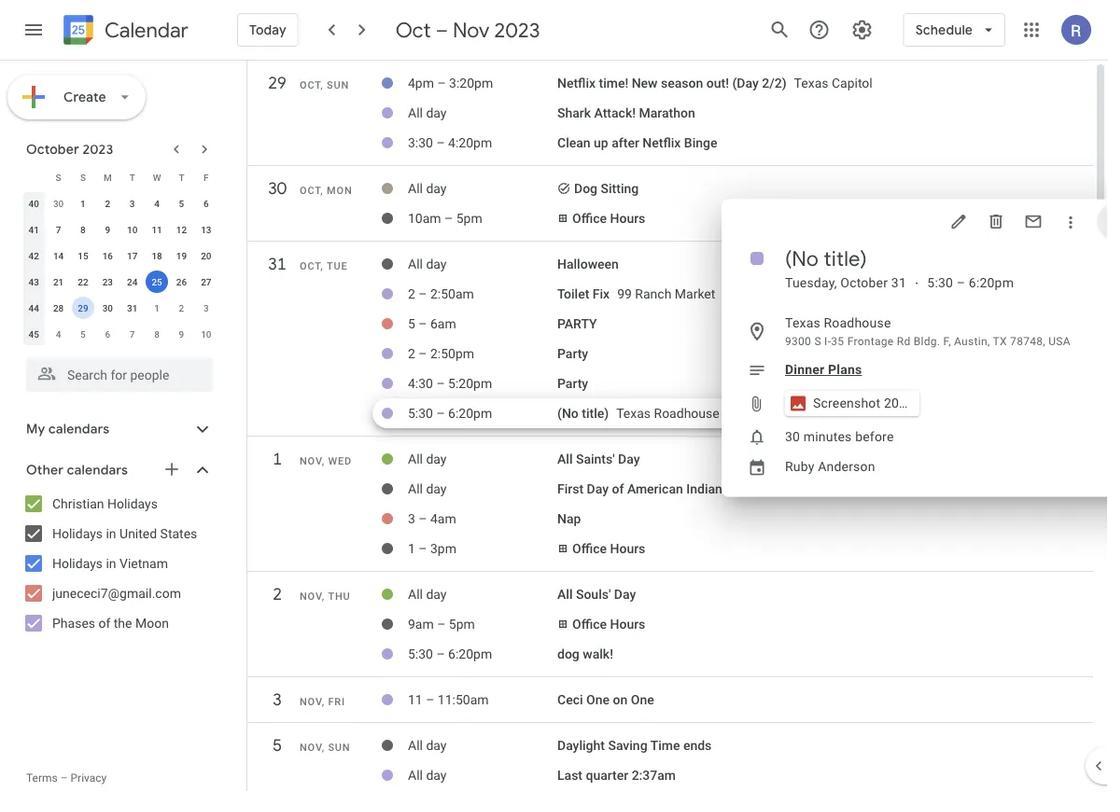 Task type: locate. For each thing, give the bounding box(es) containing it.
row containing 45
[[21, 321, 218, 347]]

other calendars list
[[4, 489, 232, 639]]

5pm inside 'cell'
[[456, 211, 482, 226]]

clean up after netflix binge button
[[557, 135, 718, 151]]

5:30 – 6:20pm for the 5:30 – 6:20pm cell within 2 row group
[[408, 647, 492, 662]]

one
[[586, 693, 610, 708], [631, 693, 654, 708]]

sun for 29
[[327, 79, 349, 91]]

0 vertical spatial office hours
[[572, 211, 646, 226]]

cell
[[557, 68, 1084, 98], [557, 279, 1084, 309], [557, 399, 1084, 429]]

2 party from the top
[[557, 376, 588, 391]]

office hours up walk!
[[572, 617, 646, 632]]

office hours for 2
[[572, 617, 646, 632]]

all day inside 29 row group
[[408, 105, 447, 121]]

calendar
[[105, 17, 188, 43]]

1 row
[[247, 443, 1093, 486]]

schedule
[[916, 21, 973, 38]]

row containing 40
[[21, 190, 218, 217]]

(no inside cell
[[557, 406, 579, 421]]

day inside 2 row
[[614, 587, 636, 602]]

4 row from the top
[[21, 243, 218, 269]]

tue
[[327, 261, 348, 272]]

11 inside "11 – 11:50am" "cell"
[[408, 693, 423, 708]]

office hours cell
[[557, 204, 1084, 233], [557, 534, 1084, 564], [557, 610, 1084, 640]]

all day for all souls' day
[[408, 587, 447, 602]]

5pm right 9am
[[449, 617, 475, 632]]

1 party from the top
[[557, 346, 588, 362]]

office hours inside 30 row group
[[572, 211, 646, 226]]

3 inside 'row'
[[272, 690, 281, 711]]

(no for (no title) texas roadhouse
[[557, 406, 579, 421]]

all day for all saints' day
[[408, 452, 447, 467]]

1 left nov , wed
[[272, 449, 281, 470]]

hours inside 2 row group
[[610, 617, 646, 632]]

8
[[80, 224, 86, 235], [154, 329, 160, 340]]

6 all day from the top
[[408, 587, 447, 602]]

all day inside the 1 row
[[408, 452, 447, 467]]

0 horizontal spatial 11
[[152, 224, 162, 235]]

6:20pm inside 31 row group
[[448, 406, 492, 421]]

all for all saints' day
[[408, 452, 423, 467]]

one right on
[[631, 693, 654, 708]]

day inside the 1 row
[[426, 452, 447, 467]]

0 horizontal spatial 10
[[127, 224, 138, 235]]

2:37am
[[632, 768, 676, 784]]

2 t from the left
[[179, 172, 184, 183]]

0 horizontal spatial 7
[[56, 224, 61, 235]]

2 office hours button from the top
[[572, 541, 646, 557]]

– right ⋅
[[957, 275, 966, 291]]

office
[[572, 211, 607, 226], [572, 541, 607, 557], [572, 617, 607, 632]]

1 hours from the top
[[610, 211, 646, 226]]

4am
[[430, 511, 456, 527]]

, right 29 link
[[321, 79, 324, 91]]

on
[[613, 693, 628, 708]]

1 vertical spatial office
[[572, 541, 607, 557]]

all saints' day
[[557, 452, 640, 467]]

cell down settings menu image
[[557, 68, 1084, 98]]

1 office hours button from the top
[[572, 211, 646, 226]]

9300
[[785, 335, 812, 348]]

1 day from the top
[[426, 105, 447, 121]]

1 vertical spatial 9
[[179, 329, 184, 340]]

0 vertical spatial 4
[[154, 198, 160, 209]]

3 left 4am
[[408, 511, 415, 527]]

14 element
[[47, 245, 70, 267]]

5 all day from the top
[[408, 482, 447, 497]]

– right 10am
[[445, 211, 453, 226]]

0 vertical spatial title)
[[824, 246, 867, 272]]

1 office hours cell from the top
[[557, 204, 1084, 233]]

1 horizontal spatial of
[[612, 482, 624, 497]]

november 8 element
[[146, 323, 168, 345]]

2 left nov , thu
[[272, 584, 281, 606]]

bldg.
[[914, 335, 941, 348]]

29
[[267, 72, 286, 94], [78, 303, 88, 314]]

office hours down dog sitting
[[572, 211, 646, 226]]

, left mon
[[321, 185, 324, 197]]

0 vertical spatial cell
[[557, 68, 1084, 98]]

5:30 – 6:20pm cell up "11 – 11:50am" "cell"
[[408, 640, 557, 669]]

5 inside cell
[[408, 316, 415, 332]]

all day inside 31 row
[[408, 257, 447, 272]]

1 vertical spatial 5:30 – 6:20pm cell
[[408, 640, 557, 669]]

holidays down christian
[[52, 526, 103, 542]]

2023 up 4pm – 3:20pm cell in the top of the page
[[494, 17, 540, 43]]

6:20pm for the 5:30 – 6:20pm cell within 2 row group
[[448, 647, 492, 662]]

3 row from the top
[[21, 217, 218, 243]]

2 left november 3 element
[[179, 303, 184, 314]]

1 horizontal spatial october
[[841, 275, 888, 291]]

5:30 – 6:20pm
[[408, 406, 492, 421], [408, 647, 492, 662]]

junececi7@gmail.com
[[52, 586, 181, 601]]

1 horizontal spatial t
[[179, 172, 184, 183]]

5:30 – 6:20pm down 9am – 5pm at bottom
[[408, 647, 492, 662]]

0 vertical spatial netflix
[[557, 75, 596, 91]]

1 all day cell from the top
[[408, 98, 557, 128]]

2 vertical spatial hours
[[610, 617, 646, 632]]

2 vertical spatial 31
[[127, 303, 138, 314]]

roadhouse inside cell
[[654, 406, 720, 421]]

2/2)
[[762, 75, 787, 91]]

1 party button from the top
[[557, 346, 588, 362]]

6:20pm down '9am – 5pm' cell
[[448, 647, 492, 662]]

all day cell inside the 1 row
[[408, 444, 557, 474]]

dog sitting cell
[[557, 174, 1084, 204]]

1 vertical spatial 5:30
[[408, 406, 433, 421]]

1 vertical spatial 5pm
[[449, 617, 475, 632]]

3 hours from the top
[[610, 617, 646, 632]]

netflix down "marathon"
[[643, 135, 681, 151]]

all day inside 30 row
[[408, 181, 447, 196]]

, for 5
[[322, 742, 325, 754]]

7 right 41
[[56, 224, 61, 235]]

0 horizontal spatial 9
[[105, 224, 110, 235]]

– inside the 29 row
[[437, 75, 446, 91]]

nov right 5 link
[[300, 742, 322, 754]]

of left the
[[98, 616, 110, 631]]

0 vertical spatial office
[[572, 211, 607, 226]]

, for 31
[[321, 261, 324, 272]]

31 element
[[121, 297, 144, 319]]

5 left 6am
[[408, 316, 415, 332]]

15
[[78, 250, 88, 261]]

in up junececi7@gmail.com
[[106, 556, 116, 571]]

9 left november 10 element
[[179, 329, 184, 340]]

nov for 2
[[300, 591, 322, 603]]

t
[[129, 172, 135, 183], [179, 172, 184, 183]]

all day cell inside 2 row
[[408, 580, 557, 610]]

, inside 2 row
[[322, 591, 325, 603]]

0 vertical spatial 5:30 – 6:20pm cell
[[408, 399, 557, 429]]

of
[[612, 482, 624, 497], [98, 616, 110, 631]]

nov left the wed
[[300, 456, 322, 467]]

0 vertical spatial (no
[[785, 246, 819, 272]]

29 left oct , sun
[[267, 72, 286, 94]]

1 horizontal spatial 9
[[179, 329, 184, 340]]

oct
[[396, 17, 431, 43], [300, 79, 321, 91], [300, 185, 321, 197], [300, 261, 321, 272]]

all day cell inside 31 row
[[408, 249, 557, 279]]

cell for 5:30 – 6:20pm
[[557, 399, 1084, 429]]

1 horizontal spatial 29
[[267, 72, 286, 94]]

texas roadhouse 9300 s i-35 frontage rd bldg. f, austin, tx 78748, usa
[[785, 316, 1071, 348]]

8 all day cell from the top
[[408, 761, 557, 791]]

sun down fri
[[328, 742, 351, 754]]

all day cell for shark attack! marathon
[[408, 98, 557, 128]]

0 vertical spatial in
[[106, 526, 116, 542]]

5:30 – 6:20pm inside 2 row group
[[408, 647, 492, 662]]

, inside 5 row
[[322, 742, 325, 754]]

1 horizontal spatial 11
[[408, 693, 423, 708]]

2:50pm
[[430, 346, 474, 362]]

1 office from the top
[[572, 211, 607, 226]]

– left 11:50am
[[426, 693, 435, 708]]

11 right 10 element
[[152, 224, 162, 235]]

2 up "4:30"
[[408, 346, 415, 362]]

2 all day cell from the top
[[408, 174, 557, 204]]

my calendars
[[26, 421, 110, 438]]

november 9 element
[[170, 323, 193, 345]]

nap
[[557, 511, 581, 527]]

4 up 11 element
[[154, 198, 160, 209]]

1 all day from the top
[[408, 105, 447, 121]]

1 vertical spatial 7
[[130, 329, 135, 340]]

2 hours from the top
[[610, 541, 646, 557]]

, inside 3 'row'
[[322, 697, 325, 708]]

grid containing 29
[[247, 61, 1093, 793]]

time!
[[599, 75, 629, 91]]

2 cell from the top
[[557, 279, 1084, 309]]

7 row from the top
[[21, 321, 218, 347]]

1 for 1 – 3pm
[[408, 541, 415, 557]]

4:20pm
[[448, 135, 492, 151]]

5:30 – 6:20pm cell down 5:20pm
[[408, 399, 557, 429]]

title) inside cell
[[582, 406, 609, 421]]

all day cell inside 5 row
[[408, 731, 557, 761]]

office hours cell for 2
[[557, 610, 1084, 640]]

7 all day cell from the top
[[408, 731, 557, 761]]

1 vertical spatial 6
[[105, 329, 110, 340]]

oct , mon
[[300, 185, 352, 197]]

toilet fix button
[[557, 286, 610, 302]]

walk!
[[583, 647, 613, 662]]

6 left november 7 "element"
[[105, 329, 110, 340]]

1 horizontal spatial 7
[[130, 329, 135, 340]]

6 all day cell from the top
[[408, 580, 557, 610]]

12
[[176, 224, 187, 235]]

texas right (no title) button
[[616, 406, 651, 421]]

2 row from the top
[[21, 190, 218, 217]]

1 vertical spatial 6:20pm
[[448, 406, 492, 421]]

1 vertical spatial sun
[[328, 742, 351, 754]]

holidays for vietnam
[[52, 556, 103, 571]]

office hours button up all souls' day at right
[[572, 541, 646, 557]]

1 vertical spatial october
[[841, 275, 888, 291]]

3:30 – 4:20pm cell
[[408, 128, 557, 158]]

daylight saving time ends button
[[557, 738, 712, 754]]

in left united
[[106, 526, 116, 542]]

texas up 9300
[[785, 316, 821, 331]]

office hours inside 2 row group
[[572, 617, 646, 632]]

office hours button up walk!
[[572, 617, 646, 632]]

30 minutes before
[[785, 430, 894, 445]]

2 row group
[[247, 578, 1093, 678]]

0 vertical spatial 8
[[80, 224, 86, 235]]

november 6 element
[[96, 323, 119, 345]]

7 left november 8 element
[[130, 329, 135, 340]]

all day cell
[[408, 98, 557, 128], [408, 174, 557, 204], [408, 249, 557, 279], [408, 444, 557, 474], [408, 474, 557, 504], [408, 580, 557, 610], [408, 731, 557, 761], [408, 761, 557, 791]]

mon
[[327, 185, 352, 197]]

1 cell from the top
[[557, 68, 1084, 98]]

3 for 3 link
[[272, 690, 281, 711]]

29 row
[[247, 66, 1093, 109]]

(no inside (no title) tuesday, october 31 ⋅ 5:30 – 6:20pm
[[785, 246, 819, 272]]

1 vertical spatial party
[[557, 376, 588, 391]]

calendar heading
[[101, 17, 188, 43]]

office inside 30 row group
[[572, 211, 607, 226]]

, left thu
[[322, 591, 325, 603]]

1 vertical spatial of
[[98, 616, 110, 631]]

30
[[267, 178, 286, 199], [53, 198, 64, 209], [102, 303, 113, 314], [785, 430, 800, 445]]

2 in from the top
[[106, 556, 116, 571]]

office down dog
[[572, 211, 607, 226]]

2 vertical spatial holidays
[[52, 556, 103, 571]]

0 vertical spatial 10
[[127, 224, 138, 235]]

0 horizontal spatial roadhouse
[[654, 406, 720, 421]]

all inside 29 row group
[[408, 105, 423, 121]]

1 vertical spatial party button
[[557, 376, 588, 391]]

0 vertical spatial roadhouse
[[824, 316, 891, 331]]

5:30 – 6:20pm inside 31 row group
[[408, 406, 492, 421]]

1 vertical spatial cell
[[557, 279, 1084, 309]]

nov inside the 1 row
[[300, 456, 322, 467]]

3 all day from the top
[[408, 257, 447, 272]]

all for shark attack! marathon
[[408, 105, 423, 121]]

5 down 3 link
[[272, 735, 281, 757]]

29 row group
[[247, 66, 1093, 166]]

november 7 element
[[121, 323, 144, 345]]

29 inside cell
[[78, 303, 88, 314]]

5 – 6am cell
[[408, 309, 557, 339]]

31 left oct , tue
[[267, 254, 286, 275]]

6 day from the top
[[426, 587, 447, 602]]

2 for 2 – 2:50am
[[408, 286, 415, 302]]

6 row from the top
[[21, 295, 218, 321]]

11 for 11 – 11:50am
[[408, 693, 423, 708]]

oct inside the 29 row
[[300, 79, 321, 91]]

10 right november 9 element
[[201, 329, 211, 340]]

cell containing (no title)
[[557, 399, 1084, 429]]

8 up 15 element
[[80, 224, 86, 235]]

2 – 2:50am cell
[[408, 279, 557, 309]]

grid
[[247, 61, 1093, 793]]

– left 6am
[[419, 316, 427, 332]]

calendars up other calendars
[[48, 421, 110, 438]]

1 vertical spatial 31
[[892, 275, 907, 291]]

, for 2
[[322, 591, 325, 603]]

2 vertical spatial office hours button
[[572, 617, 646, 632]]

day for halloween
[[426, 257, 447, 272]]

1 vertical spatial texas
[[785, 316, 821, 331]]

oct up 4pm
[[396, 17, 431, 43]]

1 vertical spatial day
[[587, 482, 609, 497]]

holidays up junececi7@gmail.com
[[52, 556, 103, 571]]

1 horizontal spatial 31
[[267, 254, 286, 275]]

texas right 2/2)
[[794, 75, 829, 91]]

0 horizontal spatial 2023
[[83, 141, 113, 158]]

, left tue
[[321, 261, 324, 272]]

0 vertical spatial 6:20pm
[[969, 275, 1014, 291]]

f,
[[944, 335, 951, 348]]

0 vertical spatial sun
[[327, 79, 349, 91]]

30 row
[[247, 172, 1093, 215]]

0 vertical spatial 11
[[152, 224, 162, 235]]

, inside 31 row
[[321, 261, 324, 272]]

calendars for my calendars
[[48, 421, 110, 438]]

3 office from the top
[[572, 617, 607, 632]]

0 horizontal spatial one
[[586, 693, 610, 708]]

– inside cell
[[437, 617, 446, 632]]

row containing 41
[[21, 217, 218, 243]]

hours for 30
[[610, 211, 646, 226]]

7 all day from the top
[[408, 738, 447, 754]]

5 inside row
[[272, 735, 281, 757]]

10 left 11 element
[[127, 224, 138, 235]]

1 horizontal spatial 4
[[154, 198, 160, 209]]

1 one from the left
[[586, 693, 610, 708]]

1 vertical spatial in
[[106, 556, 116, 571]]

1 horizontal spatial title)
[[824, 246, 867, 272]]

3 cell from the top
[[557, 399, 1084, 429]]

oct inside 30 row
[[300, 185, 321, 197]]

8 all day from the top
[[408, 768, 447, 784]]

title) inside (no title) tuesday, october 31 ⋅ 5:30 – 6:20pm
[[824, 246, 867, 272]]

29 for 29 link
[[267, 72, 286, 94]]

, for 30
[[321, 185, 324, 197]]

souls'
[[576, 587, 611, 602]]

roadhouse up the 1 row
[[654, 406, 720, 421]]

october inside (no title) tuesday, october 31 ⋅ 5:30 – 6:20pm
[[841, 275, 888, 291]]

3 day from the top
[[426, 257, 447, 272]]

0 horizontal spatial 29
[[78, 303, 88, 314]]

terms – privacy
[[26, 772, 107, 785]]

t left w
[[129, 172, 135, 183]]

4pm – 3:20pm
[[408, 75, 493, 91]]

all for first day of american indian heritage month
[[408, 482, 423, 497]]

None search field
[[0, 351, 232, 392]]

29 right 28 element
[[78, 303, 88, 314]]

month
[[779, 482, 817, 497]]

party button up (no title) button
[[557, 376, 588, 391]]

nap button
[[557, 511, 581, 527]]

8 inside november 8 element
[[154, 329, 160, 340]]

1 office hours from the top
[[572, 211, 646, 226]]

2 office from the top
[[572, 541, 607, 557]]

sun
[[327, 79, 349, 91], [328, 742, 351, 754]]

austin,
[[954, 335, 990, 348]]

roadhouse
[[824, 316, 891, 331], [654, 406, 720, 421]]

1 vertical spatial calendars
[[67, 462, 128, 479]]

26 element
[[170, 271, 193, 293]]

saints'
[[576, 452, 615, 467]]

title) up saints'
[[582, 406, 609, 421]]

2 – 2:50am
[[408, 286, 474, 302]]

hours inside 30 row group
[[610, 211, 646, 226]]

email event details image
[[1024, 212, 1043, 231]]

0 horizontal spatial netflix
[[557, 75, 596, 91]]

roadhouse up frontage
[[824, 316, 891, 331]]

office hours up all souls' day at right
[[572, 541, 646, 557]]

31 right 30 element
[[127, 303, 138, 314]]

states
[[160, 526, 197, 542]]

1 vertical spatial 11
[[408, 693, 423, 708]]

netflix inside cell
[[557, 75, 596, 91]]

row group
[[21, 190, 218, 347]]

s left the m
[[80, 172, 86, 183]]

all for all souls' day
[[408, 587, 423, 602]]

office hours cell for 30
[[557, 204, 1084, 233]]

all saints' day button
[[557, 452, 640, 467]]

october 2023
[[26, 141, 113, 158]]

30 up ruby
[[785, 430, 800, 445]]

rd
[[897, 335, 911, 348]]

party up (no title) button
[[557, 376, 588, 391]]

0 horizontal spatial (no
[[557, 406, 579, 421]]

office inside 2 row group
[[572, 617, 607, 632]]

30 inside "element"
[[53, 198, 64, 209]]

1 left the 3pm
[[408, 541, 415, 557]]

31
[[267, 254, 286, 275], [892, 275, 907, 291], [127, 303, 138, 314]]

1 vertical spatial office hours button
[[572, 541, 646, 557]]

5:30 down 9am
[[408, 647, 433, 662]]

day inside 31 row
[[426, 257, 447, 272]]

6:20pm inside 2 row group
[[448, 647, 492, 662]]

day inside the 1 row
[[618, 452, 640, 467]]

2 one from the left
[[631, 693, 654, 708]]

, for 29
[[321, 79, 324, 91]]

all for halloween
[[408, 257, 423, 272]]

1 horizontal spatial 10
[[201, 329, 211, 340]]

nov inside 5 row
[[300, 742, 322, 754]]

cell containing toilet fix
[[557, 279, 1084, 309]]

s left i- at the right top of page
[[815, 335, 822, 348]]

6 up "13" element on the left
[[204, 198, 209, 209]]

season
[[661, 75, 703, 91]]

0 vertical spatial party button
[[557, 346, 588, 362]]

of down all saints' day button
[[612, 482, 624, 497]]

moon
[[135, 616, 169, 631]]

, inside the 29 row
[[321, 79, 324, 91]]

7
[[56, 224, 61, 235], [130, 329, 135, 340]]

november 4 element
[[47, 323, 70, 345]]

holidays for united
[[52, 526, 103, 542]]

nov inside 3 'row'
[[300, 697, 322, 708]]

row group containing 40
[[21, 190, 218, 347]]

cell for 4pm – 3:20pm
[[557, 68, 1084, 98]]

31 inside 31 link
[[267, 254, 286, 275]]

2 vertical spatial day
[[614, 587, 636, 602]]

christian holidays
[[52, 496, 158, 512]]

31 inside '31' element
[[127, 303, 138, 314]]

today
[[249, 21, 286, 38]]

10
[[127, 224, 138, 235], [201, 329, 211, 340]]

oct inside 31 row
[[300, 261, 321, 272]]

1 vertical spatial 10
[[201, 329, 211, 340]]

oct right 29 link
[[300, 79, 321, 91]]

texas inside texas roadhouse 9300 s i-35 frontage rd bldg. f, austin, tx 78748, usa
[[785, 316, 821, 331]]

office hours button down dog sitting
[[572, 211, 646, 226]]

day right first
[[587, 482, 609, 497]]

2023 up the m
[[83, 141, 113, 158]]

(no up saints'
[[557, 406, 579, 421]]

party button down party button
[[557, 346, 588, 362]]

, down nov , fri
[[322, 742, 325, 754]]

4 all day from the top
[[408, 452, 447, 467]]

all inside 5 row
[[408, 738, 423, 754]]

31 inside (no title) tuesday, october 31 ⋅ 5:30 – 6:20pm
[[892, 275, 907, 291]]

0 vertical spatial hours
[[610, 211, 646, 226]]

5:30 – 6:20pm down 4:30 – 5:20pm
[[408, 406, 492, 421]]

0 vertical spatial 9
[[105, 224, 110, 235]]

27 element
[[195, 271, 217, 293]]

2 vertical spatial 6:20pm
[[448, 647, 492, 662]]

0 vertical spatial office hours button
[[572, 211, 646, 226]]

1 horizontal spatial 8
[[154, 329, 160, 340]]

, left fri
[[322, 697, 325, 708]]

5:30 – 6:20pm cell
[[408, 399, 557, 429], [408, 640, 557, 669]]

5pm for 30
[[456, 211, 482, 226]]

2 all day from the top
[[408, 181, 447, 196]]

2 day from the top
[[426, 181, 447, 196]]

, inside the 1 row
[[322, 456, 325, 467]]

day
[[426, 105, 447, 121], [426, 181, 447, 196], [426, 257, 447, 272], [426, 452, 447, 467], [426, 482, 447, 497], [426, 587, 447, 602], [426, 738, 447, 754], [426, 768, 447, 784]]

all day cell for daylight saving time ends
[[408, 731, 557, 761]]

2 party button from the top
[[557, 376, 588, 391]]

day inside 29 row group
[[426, 105, 447, 121]]

1 horizontal spatial 2023
[[494, 17, 540, 43]]

20 element
[[195, 245, 217, 267]]

all day inside 5 row
[[408, 738, 447, 754]]

7 day from the top
[[426, 738, 447, 754]]

row
[[21, 164, 218, 190], [21, 190, 218, 217], [21, 217, 218, 243], [21, 243, 218, 269], [21, 269, 218, 295], [21, 295, 218, 321], [21, 321, 218, 347]]

29 link
[[261, 66, 294, 100]]

99
[[617, 286, 632, 302]]

calendars up christian holidays
[[67, 462, 128, 479]]

cell inside the 29 row
[[557, 68, 1084, 98]]

4pm
[[408, 75, 434, 91]]

first day of american indian heritage month button
[[557, 482, 817, 497]]

1 inside "element"
[[154, 303, 160, 314]]

5:30 down "4:30"
[[408, 406, 433, 421]]

last quarter 2:37am
[[557, 768, 676, 784]]

2 for 2 "link"
[[272, 584, 281, 606]]

10 element
[[121, 218, 144, 241]]

all day inside 2 row
[[408, 587, 447, 602]]

all inside 31 row
[[408, 257, 423, 272]]

0 vertical spatial calendars
[[48, 421, 110, 438]]

row containing 43
[[21, 269, 218, 295]]

title) for (no title) texas roadhouse
[[582, 406, 609, 421]]

3 inside cell
[[408, 511, 415, 527]]

all day cell for all saints' day
[[408, 444, 557, 474]]

nov inside 2 row
[[300, 591, 322, 603]]

oct for oct , tue
[[300, 261, 321, 272]]

0 horizontal spatial 4
[[56, 329, 61, 340]]

october up september 30 "element" in the left top of the page
[[26, 141, 79, 158]]

6:20pm inside (no title) tuesday, october 31 ⋅ 5:30 – 6:20pm
[[969, 275, 1014, 291]]

1 in from the top
[[106, 526, 116, 542]]

1 vertical spatial (no
[[557, 406, 579, 421]]

roadhouse inside texas roadhouse 9300 s i-35 frontage rd bldg. f, austin, tx 78748, usa
[[824, 316, 891, 331]]

, inside 30 row
[[321, 185, 324, 197]]

thu
[[328, 591, 351, 603]]

29 cell
[[71, 295, 95, 321]]

23
[[102, 276, 113, 288]]

5 day from the top
[[426, 482, 447, 497]]

3 all day cell from the top
[[408, 249, 557, 279]]

one left on
[[586, 693, 610, 708]]

3 office hours cell from the top
[[557, 610, 1084, 640]]

october 2023 grid
[[18, 164, 218, 347]]

1 vertical spatial office hours cell
[[557, 534, 1084, 564]]

anderson
[[818, 459, 876, 475]]

0 vertical spatial of
[[612, 482, 624, 497]]

2023
[[494, 17, 540, 43], [83, 141, 113, 158]]

1 5:30 – 6:20pm from the top
[[408, 406, 492, 421]]

8 day from the top
[[426, 768, 447, 784]]

sun inside the 29 row
[[327, 79, 349, 91]]

6:20pm up tx
[[969, 275, 1014, 291]]

office hours inside 1 row group
[[572, 541, 646, 557]]

marathon
[[639, 105, 695, 121]]

2 5:30 – 6:20pm cell from the top
[[408, 640, 557, 669]]

7 inside "element"
[[130, 329, 135, 340]]

sun inside 5 row
[[328, 742, 351, 754]]

nov left thu
[[300, 591, 322, 603]]

2 horizontal spatial s
[[815, 335, 822, 348]]

party
[[557, 316, 597, 332]]

texas inside 31 row group
[[616, 406, 651, 421]]

netflix
[[557, 75, 596, 91], [643, 135, 681, 151]]

29 inside row
[[267, 72, 286, 94]]

nov
[[453, 17, 490, 43], [300, 456, 322, 467], [300, 591, 322, 603], [300, 697, 322, 708], [300, 742, 322, 754]]

11 inside 11 element
[[152, 224, 162, 235]]

0 vertical spatial 7
[[56, 224, 61, 235]]

–
[[436, 17, 448, 43], [437, 75, 446, 91], [436, 135, 445, 151], [445, 211, 453, 226], [957, 275, 966, 291], [419, 286, 427, 302], [419, 316, 427, 332], [419, 346, 427, 362], [436, 376, 445, 391], [436, 406, 445, 421], [419, 511, 427, 527], [419, 541, 427, 557], [437, 617, 446, 632], [436, 647, 445, 662], [426, 693, 435, 708], [60, 772, 68, 785]]

0 horizontal spatial title)
[[582, 406, 609, 421]]

1 inside cell
[[408, 541, 415, 557]]

t right w
[[179, 172, 184, 183]]

hours up all souls' day button
[[610, 541, 646, 557]]

0 vertical spatial 5pm
[[456, 211, 482, 226]]

row containing 42
[[21, 243, 218, 269]]

2 horizontal spatial 31
[[892, 275, 907, 291]]

1 vertical spatial hours
[[610, 541, 646, 557]]

0 horizontal spatial 6
[[105, 329, 110, 340]]

1 vertical spatial title)
[[582, 406, 609, 421]]

30 inside row group
[[267, 178, 286, 199]]

2 office hours from the top
[[572, 541, 646, 557]]

2 for november 2 element
[[179, 303, 184, 314]]

2 vertical spatial office hours cell
[[557, 610, 1084, 640]]

4 day from the top
[[426, 452, 447, 467]]

30 for 30 link
[[267, 178, 286, 199]]

3 – 4am cell
[[408, 504, 557, 534]]

5:30 right ⋅
[[927, 275, 953, 291]]

4 all day cell from the top
[[408, 444, 557, 474]]

day inside 5 row
[[426, 738, 447, 754]]

5 row from the top
[[21, 269, 218, 295]]

1 5:30 – 6:20pm cell from the top
[[408, 399, 557, 429]]

5 for november 5 element
[[80, 329, 86, 340]]

5 all day cell from the top
[[408, 474, 557, 504]]

1 vertical spatial 8
[[154, 329, 160, 340]]

31 left ⋅
[[892, 275, 907, 291]]

2 5:30 – 6:20pm from the top
[[408, 647, 492, 662]]

netflix time! new season out! (day 2/2) texas capitol
[[557, 75, 873, 91]]

cell containing netflix time! new season out! (day 2/2)
[[557, 68, 1084, 98]]

quarter
[[586, 768, 629, 784]]

day inside 2 row
[[426, 587, 447, 602]]

1 horizontal spatial one
[[631, 693, 654, 708]]

office down souls'
[[572, 617, 607, 632]]

toilet fix 99 ranch market
[[557, 286, 716, 302]]

3 office hours from the top
[[572, 617, 646, 632]]

1 vertical spatial 29
[[78, 303, 88, 314]]

1 vertical spatial office hours
[[572, 541, 646, 557]]

1 horizontal spatial 6
[[204, 198, 209, 209]]

10am – 5pm cell
[[408, 204, 557, 233]]

1 horizontal spatial (no
[[785, 246, 819, 272]]

day for last quarter 2:37am
[[426, 768, 447, 784]]

0 horizontal spatial of
[[98, 616, 110, 631]]

2 vertical spatial 5:30
[[408, 647, 433, 662]]

– right 4pm
[[437, 75, 446, 91]]

6:20pm down 5:20pm
[[448, 406, 492, 421]]

1 vertical spatial holidays
[[52, 526, 103, 542]]

12 element
[[170, 218, 193, 241]]

row containing s
[[21, 164, 218, 190]]

3 office hours button from the top
[[572, 617, 646, 632]]

0 horizontal spatial t
[[129, 172, 135, 183]]

5pm inside cell
[[449, 617, 475, 632]]

2 inside "link"
[[272, 584, 281, 606]]

in for vietnam
[[106, 556, 116, 571]]

– right 9am
[[437, 617, 446, 632]]

1 row from the top
[[21, 164, 218, 190]]

3 up 5 link
[[272, 690, 281, 711]]



Task type: vqa. For each thing, say whether or not it's contained in the screenshot.
1 PM's PM
no



Task type: describe. For each thing, give the bounding box(es) containing it.
daylight saving time ends
[[557, 738, 712, 754]]

sitting
[[601, 181, 639, 196]]

calendar element
[[60, 11, 188, 52]]

Search for people text field
[[37, 359, 202, 392]]

31 for '31' element on the top
[[127, 303, 138, 314]]

settings menu image
[[851, 19, 874, 41]]

oct – nov 2023
[[396, 17, 540, 43]]

1 – 3pm cell
[[408, 534, 557, 564]]

oct for oct , sun
[[300, 79, 321, 91]]

other
[[26, 462, 64, 479]]

row group inside october 2023 'grid'
[[21, 190, 218, 347]]

nov , fri
[[300, 697, 345, 708]]

dog
[[557, 647, 580, 662]]

all day cell for first day of american indian heritage month
[[408, 474, 557, 504]]

9am – 5pm cell
[[408, 610, 557, 640]]

november 2 element
[[170, 297, 193, 319]]

binge
[[684, 135, 718, 151]]

party for 2 – 2:50pm
[[557, 346, 588, 362]]

w
[[153, 172, 161, 183]]

10 for november 10 element
[[201, 329, 211, 340]]

11 for 11
[[152, 224, 162, 235]]

m
[[104, 172, 112, 183]]

2 for 2 – 2:50pm
[[408, 346, 415, 362]]

shark attack! marathon
[[557, 105, 695, 121]]

25 cell
[[145, 269, 169, 295]]

(no title) texas roadhouse
[[557, 406, 720, 421]]

row containing 44
[[21, 295, 218, 321]]

september 30 element
[[47, 192, 70, 215]]

0 horizontal spatial 8
[[80, 224, 86, 235]]

1 right september 30 "element" in the left top of the page
[[80, 198, 86, 209]]

nov for 3
[[300, 697, 322, 708]]

day for all saints' day
[[426, 452, 447, 467]]

all day cell for halloween
[[408, 249, 557, 279]]

6:20pm for 1st the 5:30 – 6:20pm cell from the top of the grid containing 29
[[448, 406, 492, 421]]

nov for 1
[[300, 456, 322, 467]]

(no title) heading
[[785, 246, 867, 272]]

all for last quarter 2:37am
[[408, 768, 423, 784]]

s inside texas roadhouse 9300 s i-35 frontage rd bldg. f, austin, tx 78748, usa
[[815, 335, 822, 348]]

in for united
[[106, 526, 116, 542]]

13 element
[[195, 218, 217, 241]]

oct for oct , mon
[[300, 185, 321, 197]]

wed
[[328, 456, 352, 467]]

1 for "november 1" "element"
[[154, 303, 160, 314]]

3:20pm
[[449, 75, 493, 91]]

0 horizontal spatial s
[[56, 172, 61, 183]]

15 element
[[72, 245, 94, 267]]

calendars for other calendars
[[67, 462, 128, 479]]

terms
[[26, 772, 58, 785]]

indian
[[687, 482, 723, 497]]

– up 4pm – 3:20pm on the top left
[[436, 17, 448, 43]]

toilet
[[557, 286, 590, 302]]

day for all souls' day
[[426, 587, 447, 602]]

20
[[201, 250, 211, 261]]

schedule button
[[903, 7, 1006, 52]]

5 link
[[261, 729, 294, 763]]

5:30 inside 31 row group
[[408, 406, 433, 421]]

– left the 3pm
[[419, 541, 427, 557]]

time
[[650, 738, 680, 754]]

5:20pm
[[448, 376, 492, 391]]

nov for 5
[[300, 742, 322, 754]]

3 up 10 element
[[130, 198, 135, 209]]

3 for 3 – 4am
[[408, 511, 415, 527]]

30 for 30 minutes before
[[785, 430, 800, 445]]

day for shark attack! marathon
[[426, 105, 447, 121]]

privacy link
[[71, 772, 107, 785]]

4pm – 3:20pm cell
[[408, 68, 557, 98]]

before
[[855, 430, 894, 445]]

market
[[675, 286, 716, 302]]

all day cell for all souls' day
[[408, 580, 557, 610]]

nov up 3:20pm
[[453, 17, 490, 43]]

– down 9am – 5pm at bottom
[[436, 647, 445, 662]]

– left 2:50am
[[419, 286, 427, 302]]

delete event image
[[987, 212, 1006, 231]]

day for 2
[[614, 587, 636, 602]]

30 element
[[96, 297, 119, 319]]

⋅
[[914, 275, 920, 291]]

party button for 2 – 2:50pm
[[557, 346, 588, 362]]

(no title) button
[[557, 406, 609, 421]]

9am – 5pm
[[408, 617, 475, 632]]

of inside other calendars list
[[98, 616, 110, 631]]

31 row group
[[247, 247, 1093, 437]]

25
[[152, 276, 162, 288]]

11 – 11:50am
[[408, 693, 489, 708]]

3:30
[[408, 135, 433, 151]]

3pm
[[430, 541, 457, 557]]

(no for (no title) tuesday, october 31 ⋅ 5:30 – 6:20pm
[[785, 246, 819, 272]]

5:30 – 6:20pm cell inside 2 row group
[[408, 640, 557, 669]]

office for 30
[[572, 211, 607, 226]]

31 row
[[247, 247, 1093, 290]]

up
[[594, 135, 609, 151]]

title) for (no title) tuesday, october 31 ⋅ 5:30 – 6:20pm
[[824, 246, 867, 272]]

5:30 inside (no title) tuesday, october 31 ⋅ 5:30 – 6:20pm
[[927, 275, 953, 291]]

vietnam
[[120, 556, 168, 571]]

1 t from the left
[[129, 172, 135, 183]]

american
[[627, 482, 683, 497]]

17 element
[[121, 245, 144, 267]]

14
[[53, 250, 64, 261]]

– inside 'cell'
[[445, 211, 453, 226]]

phases of the moon
[[52, 616, 169, 631]]

5 for 5 link
[[272, 735, 281, 757]]

0 vertical spatial holidays
[[107, 496, 158, 512]]

16 element
[[96, 245, 119, 267]]

– down 4:30 – 5:20pm
[[436, 406, 445, 421]]

all for daylight saving time ends
[[408, 738, 423, 754]]

2 row
[[247, 578, 1093, 621]]

shark attack! marathon button
[[557, 105, 695, 121]]

halloween button
[[557, 257, 619, 272]]

5:30 inside 2 row group
[[408, 647, 433, 662]]

30 for 30 element
[[102, 303, 113, 314]]

29 element
[[72, 297, 94, 319]]

1 row group
[[247, 443, 1093, 572]]

my calendars button
[[4, 415, 232, 444]]

office hours button inside 1 row group
[[572, 541, 646, 557]]

ceci
[[557, 693, 583, 708]]

11 – 11:50am cell
[[408, 685, 557, 715]]

31 link
[[261, 247, 294, 281]]

42
[[28, 250, 39, 261]]

5 for 5 – 6am
[[408, 316, 415, 332]]

all day cell for last quarter 2:37am
[[408, 761, 557, 791]]

29 for 29 element
[[78, 303, 88, 314]]

5pm for 2
[[449, 617, 475, 632]]

of inside 1 row group
[[612, 482, 624, 497]]

create
[[63, 89, 106, 106]]

24
[[127, 276, 138, 288]]

23 element
[[96, 271, 119, 293]]

0 vertical spatial 6
[[204, 198, 209, 209]]

11:50am
[[438, 693, 489, 708]]

my
[[26, 421, 45, 438]]

texas inside the 29 row
[[794, 75, 829, 91]]

, for 1
[[322, 456, 325, 467]]

add other calendars image
[[162, 460, 181, 479]]

5 row
[[247, 729, 1093, 772]]

all day cell inside 30 row
[[408, 174, 557, 204]]

sun for 5
[[328, 742, 351, 754]]

dog walk! button
[[557, 647, 613, 662]]

office hours button for 2
[[572, 617, 646, 632]]

1 horizontal spatial s
[[80, 172, 86, 183]]

party button for 4:30 – 5:20pm
[[557, 376, 588, 391]]

ruby
[[785, 459, 815, 475]]

19
[[176, 250, 187, 261]]

30 for september 30 "element" in the left top of the page
[[53, 198, 64, 209]]

22 element
[[72, 271, 94, 293]]

november 5 element
[[72, 323, 94, 345]]

3 for november 3 element
[[204, 303, 209, 314]]

all day for halloween
[[408, 257, 447, 272]]

plans
[[828, 362, 862, 378]]

heritage
[[726, 482, 776, 497]]

31 for 31 link
[[267, 254, 286, 275]]

dog walk!
[[557, 647, 613, 662]]

28
[[53, 303, 64, 314]]

dinner plans
[[785, 362, 862, 378]]

cell for 2 – 2:50am
[[557, 279, 1084, 309]]

4 inside november 4 element
[[56, 329, 61, 340]]

dinner
[[785, 362, 825, 378]]

capitol
[[832, 75, 873, 91]]

phases
[[52, 616, 95, 631]]

3 link
[[261, 683, 294, 717]]

17
[[127, 250, 138, 261]]

24 element
[[121, 271, 144, 293]]

2 down the m
[[105, 198, 110, 209]]

office hours button for 30
[[572, 211, 646, 226]]

ends
[[683, 738, 712, 754]]

clean up after netflix binge
[[557, 135, 718, 151]]

3:30 – 4:20pm
[[408, 135, 492, 151]]

hours for 2
[[610, 617, 646, 632]]

saving
[[608, 738, 648, 754]]

2 office hours cell from the top
[[557, 534, 1084, 564]]

office inside 1 row group
[[572, 541, 607, 557]]

united
[[120, 526, 157, 542]]

5 – 6am
[[408, 316, 456, 332]]

all day for last quarter 2:37am
[[408, 768, 447, 784]]

21 element
[[47, 271, 70, 293]]

– right terms
[[60, 772, 68, 785]]

3 – 4am
[[408, 511, 456, 527]]

tx
[[993, 335, 1007, 348]]

dog sitting
[[574, 181, 639, 196]]

november 10 element
[[195, 323, 217, 345]]

18 element
[[146, 245, 168, 267]]

all day for shark attack! marathon
[[408, 105, 447, 121]]

oct for oct – nov 2023
[[396, 17, 431, 43]]

(day
[[732, 75, 759, 91]]

– inside (no title) tuesday, october 31 ⋅ 5:30 – 6:20pm
[[957, 275, 966, 291]]

frontage
[[847, 335, 894, 348]]

10 for 10 element
[[127, 224, 138, 235]]

2 – 2:50pm
[[408, 346, 474, 362]]

november 1 element
[[146, 297, 168, 319]]

today button
[[237, 7, 299, 52]]

– right 3:30
[[436, 135, 445, 151]]

– left 4am
[[419, 511, 427, 527]]

all day for first day of american indian heritage month
[[408, 482, 447, 497]]

3 row
[[247, 683, 1093, 726]]

all souls' day button
[[557, 587, 636, 602]]

daylight
[[557, 738, 605, 754]]

22
[[78, 276, 88, 288]]

0 vertical spatial october
[[26, 141, 79, 158]]

11 element
[[146, 218, 168, 241]]

main drawer image
[[22, 19, 45, 41]]

4:30 – 5:20pm cell
[[408, 369, 557, 399]]

usa
[[1049, 335, 1071, 348]]

1 horizontal spatial netflix
[[643, 135, 681, 151]]

25, today element
[[146, 271, 168, 293]]

6am
[[430, 316, 456, 332]]

2 – 2:50pm cell
[[408, 339, 557, 369]]

– left 2:50pm
[[419, 346, 427, 362]]

45
[[28, 329, 39, 340]]

office hours for 30
[[572, 211, 646, 226]]

4:30 – 5:20pm
[[408, 376, 492, 391]]

– inside "cell"
[[426, 693, 435, 708]]

party for 4:30 – 5:20pm
[[557, 376, 588, 391]]

clean
[[557, 135, 591, 151]]

day for daylight saving time ends
[[426, 738, 447, 754]]

13
[[201, 224, 211, 235]]

fri
[[328, 697, 345, 708]]

5 up 12 element
[[179, 198, 184, 209]]

5:30 – 6:20pm for 1st the 5:30 – 6:20pm cell from the top of the grid containing 29
[[408, 406, 492, 421]]

– right "4:30"
[[436, 376, 445, 391]]

5 row group
[[247, 729, 1093, 793]]

other calendars button
[[4, 456, 232, 486]]

30 row group
[[247, 172, 1093, 242]]

0 vertical spatial 2023
[[494, 17, 540, 43]]

19 element
[[170, 245, 193, 267]]

terms link
[[26, 772, 58, 785]]

1 for 1 link
[[272, 449, 281, 470]]

november 3 element
[[195, 297, 217, 319]]

after
[[612, 135, 639, 151]]

day for 1
[[618, 452, 640, 467]]

day for first day of american indian heritage month
[[426, 482, 447, 497]]

all day for daylight saving time ends
[[408, 738, 447, 754]]

28 element
[[47, 297, 70, 319]]

, for 3
[[322, 697, 325, 708]]

26
[[176, 276, 187, 288]]

all inside 30 row
[[408, 181, 423, 196]]

hours inside 1 row group
[[610, 541, 646, 557]]

day inside 30 row
[[426, 181, 447, 196]]

office for 2
[[572, 617, 607, 632]]



